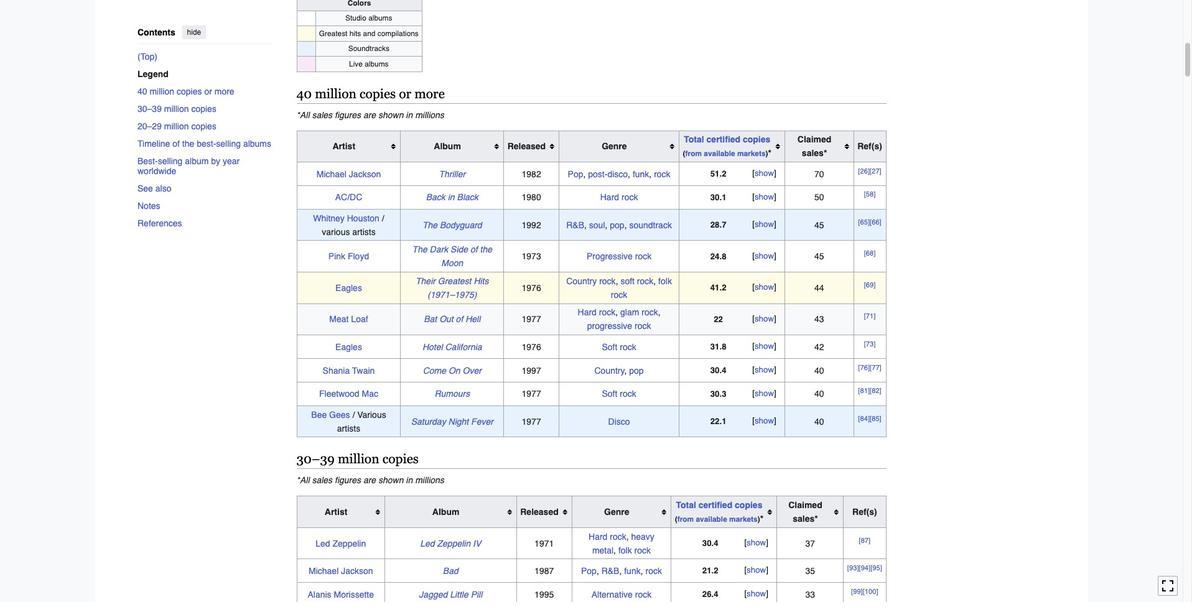 Task type: locate. For each thing, give the bounding box(es) containing it.
bad link
[[443, 566, 459, 576]]

pop right soul link
[[610, 220, 625, 230]]

ref(s) up [26] [27]
[[858, 141, 882, 151]]

certified for folk rock
[[699, 500, 733, 510]]

1 sales from the top
[[312, 110, 332, 120]]

0 vertical spatial funk link
[[633, 169, 649, 179]]

soft rock down the country , pop
[[602, 389, 637, 399]]

available up '51.2' at top
[[704, 150, 735, 158]]

[81] [82]
[[858, 387, 882, 396]]

best-selling album by year worldwide link
[[137, 152, 272, 180]]

1 soft rock link from the top
[[602, 342, 637, 352]]

show button for california
[[751, 340, 778, 353]]

1 40 million copies or more from the left
[[137, 86, 234, 96]]

jackson for bad
[[341, 566, 373, 576]]

) for 37
[[758, 515, 760, 524]]

[94] link
[[859, 564, 871, 573]]

1 vertical spatial markets
[[729, 515, 758, 524]]

funk link right disco
[[633, 169, 649, 179]]

michael up "ac/dc" on the left top
[[317, 169, 347, 179]]

1976 up 1997
[[522, 342, 541, 352]]

1 vertical spatial available
[[696, 515, 727, 524]]

0 vertical spatial the
[[182, 138, 194, 148]]

0 vertical spatial total certified copies link
[[684, 135, 771, 145]]

0 vertical spatial hard rock link
[[600, 193, 638, 203]]

total certified copies ( from available markets ) * up 21.2
[[675, 500, 764, 524]]

rock right disco
[[654, 169, 671, 179]]

the left best-
[[182, 138, 194, 148]]

zeppelin for led zeppelin
[[333, 539, 366, 549]]

artists down gees
[[337, 424, 360, 434]]

michael jackson up "ac/dc" on the left top
[[317, 169, 381, 179]]

2 1977 from the top
[[522, 389, 541, 399]]

1 vertical spatial the
[[480, 245, 492, 255]]

michael jackson link for bad
[[309, 566, 373, 576]]

rock down glam rock link
[[635, 321, 651, 331]]

disco
[[608, 417, 630, 427]]

0 vertical spatial funk
[[633, 169, 649, 179]]

hard rock link up progressive
[[578, 308, 616, 318]]

pop for pop , post-disco , funk , rock
[[568, 169, 583, 179]]

country , pop
[[595, 366, 644, 376]]

ref(s)
[[858, 141, 882, 151], [853, 507, 877, 517]]

rock up progressive
[[599, 308, 616, 318]]

1 vertical spatial soft rock link
[[602, 389, 637, 399]]

michael jackson for bad
[[309, 566, 373, 576]]

0 horizontal spatial /
[[353, 410, 355, 420]]

0 horizontal spatial *
[[760, 514, 764, 524]]

show for out
[[755, 314, 774, 324]]

from for folk rock
[[678, 515, 694, 524]]

0 vertical spatial r&b link
[[567, 220, 584, 230]]

0 vertical spatial markets
[[737, 150, 766, 158]]

0 horizontal spatial zeppelin
[[333, 539, 366, 549]]

million up 20–29 million copies
[[164, 104, 189, 114]]

pop link right soul link
[[610, 220, 625, 230]]

eagles link up shania twain link
[[336, 342, 362, 352]]

michael jackson up alanis morissette link
[[309, 566, 373, 576]]

back
[[426, 193, 446, 203]]

35
[[806, 566, 815, 576]]

0 vertical spatial shown
[[378, 110, 404, 120]]

2 are from the top
[[363, 476, 376, 486]]

1 vertical spatial genre
[[604, 507, 630, 517]]

24.8
[[711, 252, 727, 261]]

1 vertical spatial soft rock
[[602, 389, 637, 399]]

artists inside / various artists
[[352, 227, 376, 237]]

folk rock link up glam rock link
[[611, 276, 672, 300]]

[84] [85]
[[858, 414, 882, 423]]

or down compilations at left top
[[399, 86, 411, 101]]

their
[[416, 276, 436, 286]]

michael jackson for thriller
[[317, 169, 381, 179]]

0 horizontal spatial 30–39
[[137, 104, 161, 114]]

1 vertical spatial shown
[[378, 476, 404, 486]]

45
[[815, 220, 824, 230], [815, 252, 824, 262]]

1 horizontal spatial zeppelin
[[437, 539, 471, 549]]

michael jackson link up alanis morissette link
[[309, 566, 373, 576]]

eagles for their
[[336, 283, 362, 293]]

0 vertical spatial soft rock
[[602, 342, 637, 352]]

, up hard rock
[[628, 169, 630, 179]]

0 horizontal spatial selling
[[158, 156, 182, 166]]

back in black
[[426, 193, 478, 203]]

pop right country link
[[629, 366, 644, 376]]

0 vertical spatial michael
[[317, 169, 347, 179]]

pop down metal
[[581, 566, 597, 576]]

2 sales from the top
[[312, 476, 332, 486]]

million right 20–29
[[164, 121, 189, 131]]

rock down pop , post-disco , funk , rock
[[622, 193, 638, 203]]

funk link for ,
[[624, 566, 641, 576]]

2 1976 from the top
[[522, 342, 541, 352]]

show for in
[[755, 192, 774, 202]]

1 or from the left
[[204, 86, 212, 96]]

1 vertical spatial 1976
[[522, 342, 541, 352]]

released up 1971 on the bottom left of the page
[[520, 507, 559, 517]]

fleetwood
[[319, 389, 359, 399]]

folk inside folk rock
[[659, 276, 672, 286]]

rock link for pop , post-disco , funk , rock
[[654, 169, 671, 179]]

* for 37
[[760, 514, 764, 524]]

0 vertical spatial artists
[[352, 227, 376, 237]]

albums for live albums
[[365, 59, 389, 68]]

eagles up meat loaf link
[[336, 283, 362, 293]]

2 vertical spatial hard
[[589, 532, 608, 542]]

more inside 'link'
[[214, 86, 234, 96]]

saturday
[[411, 417, 446, 427]]

thriller
[[439, 169, 466, 179]]

of right the side at top
[[470, 245, 478, 255]]

0 vertical spatial pop link
[[610, 220, 625, 230]]

1 horizontal spatial (
[[683, 150, 686, 158]]

eagles link for hotel
[[336, 342, 362, 352]]

zeppelin left iv
[[437, 539, 471, 549]]

22
[[714, 315, 723, 324]]

claimed for 70
[[798, 135, 832, 145]]

album
[[434, 141, 461, 151], [432, 507, 460, 517]]

40 for come on over
[[815, 366, 824, 376]]

2 eagles from the top
[[336, 342, 362, 352]]

country down progressive at the top of the page
[[567, 276, 597, 286]]

eagles link for their
[[336, 283, 362, 293]]

30–39 million copies
[[137, 104, 216, 114], [297, 452, 419, 467]]

million inside 'link'
[[149, 86, 174, 96]]

1 vertical spatial (
[[675, 515, 678, 524]]

pop for pop , r&b , funk , rock
[[581, 566, 597, 576]]

40 million copies or more link
[[137, 82, 272, 100]]

0 vertical spatial certified
[[707, 135, 741, 145]]

[81] link
[[858, 387, 870, 396]]

0 vertical spatial the
[[423, 220, 438, 230]]

show
[[755, 169, 774, 178], [755, 192, 774, 202], [755, 220, 774, 229], [755, 251, 774, 261], [755, 283, 774, 292], [755, 314, 774, 324], [755, 342, 774, 351], [755, 365, 774, 375], [755, 389, 774, 398], [755, 416, 774, 426], [747, 538, 766, 548], [747, 566, 766, 575], [747, 589, 766, 599]]

1 vertical spatial r&b link
[[602, 566, 620, 576]]

black
[[457, 193, 478, 203]]

2 *all sales figures are shown in millions from the top
[[297, 476, 444, 486]]

3 1977 from the top
[[522, 417, 541, 427]]

1977 down 1997
[[522, 389, 541, 399]]

rock right alternative
[[635, 590, 652, 600]]

available for funk
[[704, 150, 735, 158]]

claimed sales* for 70
[[798, 135, 832, 158]]

alanis morissette link
[[308, 590, 374, 600]]

hard
[[600, 193, 619, 203], [578, 308, 597, 318], [589, 532, 608, 542]]

funk down , folk rock
[[624, 566, 641, 576]]

soft down country link
[[602, 389, 618, 399]]

claimed up 37 at right
[[789, 500, 823, 510]]

40
[[137, 86, 147, 96], [297, 86, 312, 101], [815, 366, 824, 376], [815, 389, 824, 399], [815, 417, 824, 427]]

released for 1982
[[508, 141, 546, 151]]

best-selling album by year worldwide
[[137, 156, 239, 176]]

1 vertical spatial 1977
[[522, 389, 541, 399]]

1 vertical spatial ref(s)
[[853, 507, 877, 517]]

greatest
[[319, 29, 348, 38], [438, 276, 471, 286]]

and
[[363, 29, 376, 38]]

45 for 1973
[[815, 252, 824, 262]]

2 zeppelin from the left
[[437, 539, 471, 549]]

metal
[[592, 546, 614, 556]]

1977 for of
[[522, 315, 541, 325]]

folk rock
[[611, 276, 672, 300]]

1 millions from the top
[[415, 110, 444, 120]]

2 figures from the top
[[335, 476, 361, 486]]

*
[[768, 148, 772, 158], [760, 514, 764, 524]]

hard rock link for heavy metal
[[589, 532, 627, 542]]

artist for zeppelin
[[325, 507, 347, 517]]

1 vertical spatial michael jackson
[[309, 566, 373, 576]]

million down the legend
[[149, 86, 174, 96]]

copies inside 'link'
[[176, 86, 202, 96]]

funk link down , folk rock
[[624, 566, 641, 576]]

hits
[[350, 29, 361, 38]]

0 horizontal spatial more
[[214, 86, 234, 96]]

1 eagles from the top
[[336, 283, 362, 293]]

zeppelin up morissette
[[333, 539, 366, 549]]

folk right soft rock link
[[659, 276, 672, 286]]

20–29 million copies
[[137, 121, 216, 131]]

0 horizontal spatial greatest
[[319, 29, 348, 38]]

genre up disco
[[602, 141, 627, 151]]

the inside the dark side of the moon
[[480, 245, 492, 255]]

* for 70
[[768, 148, 772, 158]]

bat
[[424, 315, 437, 325]]

show button for in
[[751, 191, 778, 204]]

rumours
[[435, 389, 470, 399]]

loaf
[[351, 315, 368, 325]]

, right the 'soft'
[[654, 276, 656, 286]]

see also link
[[137, 180, 272, 197]]

from available markets link up 21.2
[[678, 515, 758, 524]]

album up the led zeppelin iv link
[[432, 507, 460, 517]]

2 *all from the top
[[297, 476, 310, 486]]

1 vertical spatial country
[[595, 366, 625, 376]]

1976
[[522, 283, 541, 293], [522, 342, 541, 352]]

progressive rock link
[[587, 252, 652, 262]]

40 for saturday night fever
[[815, 417, 824, 427]]

hard rock
[[600, 193, 638, 203]]

[93]
[[848, 564, 859, 573]]

0 vertical spatial ref(s)
[[858, 141, 882, 151]]

30–39 up 20–29
[[137, 104, 161, 114]]

2 soft rock link from the top
[[602, 389, 637, 399]]

r&b link left soul link
[[567, 220, 584, 230]]

show button for on
[[751, 364, 778, 377]]

eagles link up meat loaf link
[[336, 283, 362, 293]]

hits
[[474, 276, 489, 286]]

hard rock link up metal
[[589, 532, 627, 542]]

million down / various artists on the bottom left of the page
[[338, 452, 379, 467]]

soft for 1976
[[602, 342, 618, 352]]

1 eagles link from the top
[[336, 283, 362, 293]]

led
[[316, 539, 330, 549], [420, 539, 435, 549]]

0 horizontal spatial )
[[758, 515, 760, 524]]

0 vertical spatial total certified copies ( from available markets ) *
[[683, 135, 772, 158]]

artists
[[352, 227, 376, 237], [337, 424, 360, 434]]

soft rock link for 1977
[[602, 389, 637, 399]]

1 horizontal spatial *
[[768, 148, 772, 158]]

live albums
[[349, 59, 389, 68]]

from available markets link up '51.2' at top
[[686, 150, 766, 158]]

various
[[357, 410, 386, 420]]

30.4 for heavy metal
[[703, 539, 719, 548]]

million for 20–29 million copies link
[[164, 121, 189, 131]]

selling inside "best-selling album by year worldwide"
[[158, 156, 182, 166]]

michael jackson link up "ac/dc" on the left top
[[317, 169, 381, 179]]

pop link
[[610, 220, 625, 230], [629, 366, 644, 376]]

1 vertical spatial pop link
[[629, 366, 644, 376]]

1 vertical spatial r&b
[[602, 566, 620, 576]]

jackson up morissette
[[341, 566, 373, 576]]

0 vertical spatial rock link
[[654, 169, 671, 179]]

[77]
[[870, 363, 882, 372]]

0 vertical spatial genre
[[602, 141, 627, 151]]

1971
[[535, 539, 554, 549]]

1 horizontal spatial 40 million copies or more
[[297, 86, 445, 101]]

jagged
[[419, 590, 448, 600]]

0 vertical spatial 30.4
[[711, 366, 727, 375]]

pop
[[610, 220, 625, 230], [629, 366, 644, 376]]

hotel
[[423, 342, 443, 352]]

1 vertical spatial *
[[760, 514, 764, 524]]

1 1977 from the top
[[522, 315, 541, 325]]

30.4 up 21.2
[[703, 539, 719, 548]]

1 horizontal spatial of
[[456, 315, 463, 325]]

1 vertical spatial soft
[[602, 389, 618, 399]]

michael jackson link
[[317, 169, 381, 179], [309, 566, 373, 576]]

45 down 50
[[815, 220, 824, 230]]

40 inside 'link'
[[137, 86, 147, 96]]

more
[[214, 86, 234, 96], [415, 86, 445, 101]]

soft rock down progressive rock link
[[602, 342, 637, 352]]

show button for greatest
[[751, 281, 778, 294]]

0 vertical spatial released
[[508, 141, 546, 151]]

claimed for 37
[[789, 500, 823, 510]]

markets
[[737, 150, 766, 158], [729, 515, 758, 524]]

0 vertical spatial figures
[[335, 110, 361, 120]]

1 soft rock from the top
[[602, 342, 637, 352]]

of down 20–29 million copies
[[172, 138, 180, 148]]

2 vertical spatial hard rock link
[[589, 532, 627, 542]]

greatest up (1971–1975)
[[438, 276, 471, 286]]

pop , r&b , funk , rock
[[581, 566, 662, 576]]

1 led from the left
[[316, 539, 330, 549]]

0 vertical spatial in
[[406, 110, 413, 120]]

1977 up 1997
[[522, 315, 541, 325]]

houston
[[347, 213, 380, 223]]

rock down , folk rock
[[646, 566, 662, 576]]

0 vertical spatial available
[[704, 150, 735, 158]]

progressive
[[587, 321, 632, 331]]

43
[[815, 315, 824, 325]]

1 shown from the top
[[378, 110, 404, 120]]

michael jackson
[[317, 169, 381, 179], [309, 566, 373, 576]]

2 vertical spatial of
[[456, 315, 463, 325]]

[69] link
[[864, 281, 876, 290]]

total certified copies ( from available markets ) * up '51.2' at top
[[683, 135, 772, 158]]

1 horizontal spatial pop link
[[629, 366, 644, 376]]

hard inside hard rock , glam rock , progressive rock
[[578, 308, 597, 318]]

soft rock for 1976
[[602, 342, 637, 352]]

1 horizontal spatial r&b
[[602, 566, 620, 576]]

1 vertical spatial michael
[[309, 566, 339, 576]]

show for dark
[[755, 251, 774, 261]]

are down live albums
[[363, 110, 376, 120]]

/ inside / various artists
[[353, 410, 355, 420]]

2 soft rock from the top
[[602, 389, 637, 399]]

30.4 for pop
[[711, 366, 727, 375]]

bat out of hell
[[424, 315, 481, 325]]

40 for rumours
[[815, 389, 824, 399]]

22.1
[[711, 417, 727, 426]]

night
[[448, 417, 469, 427]]

led zeppelin iv link
[[420, 539, 481, 549]]

the bodyguard link
[[423, 220, 482, 230]]

rock down country rock , soft rock ,
[[611, 290, 628, 300]]

1 vertical spatial )
[[758, 515, 760, 524]]

1 horizontal spatial led
[[420, 539, 435, 549]]

1 vertical spatial from available markets link
[[678, 515, 758, 524]]

artist up "ac/dc" on the left top
[[333, 141, 355, 151]]

45 for 1992
[[815, 220, 824, 230]]

show for night
[[755, 416, 774, 426]]

45 up 44
[[815, 252, 824, 262]]

/ inside / various artists
[[382, 213, 384, 223]]

1 vertical spatial 30.4
[[703, 539, 719, 548]]

0 vertical spatial 30–39
[[137, 104, 161, 114]]

1 vertical spatial hard rock link
[[578, 308, 616, 318]]

2 eagles link from the top
[[336, 342, 362, 352]]

0 vertical spatial albums
[[369, 14, 392, 23]]

/ right houston
[[382, 213, 384, 223]]

0 horizontal spatial pop link
[[610, 220, 625, 230]]

r&b
[[567, 220, 584, 230], [602, 566, 620, 576]]

artists inside / various artists
[[337, 424, 360, 434]]

led up alanis
[[316, 539, 330, 549]]

certified for funk
[[707, 135, 741, 145]]

greatest left hits
[[319, 29, 348, 38]]

soundtracks
[[348, 44, 390, 53]]

or inside 'link'
[[204, 86, 212, 96]]

1 vertical spatial figures
[[335, 476, 361, 486]]

progressive rock link
[[587, 321, 651, 331]]

1 zeppelin from the left
[[333, 539, 366, 549]]

[94]
[[859, 564, 871, 573]]

soft for 1977
[[602, 389, 618, 399]]

0 vertical spatial from
[[686, 150, 702, 158]]

genre for heavy metal
[[604, 507, 630, 517]]

1 more from the left
[[214, 86, 234, 96]]

by
[[211, 156, 220, 166]]

[68] link
[[864, 249, 876, 258]]

*all sales figures are shown in millions down / various artists on the bottom left of the page
[[297, 476, 444, 486]]

30–39 million copies down / various artists on the bottom left of the page
[[297, 452, 419, 467]]

0 vertical spatial 45
[[815, 220, 824, 230]]

album up thriller
[[434, 141, 461, 151]]

0 horizontal spatial of
[[172, 138, 180, 148]]

2 led from the left
[[420, 539, 435, 549]]

of right out
[[456, 315, 463, 325]]

jackson up "ac/dc" on the left top
[[349, 169, 381, 179]]

0 vertical spatial michael jackson link
[[317, 169, 381, 179]]

, down metal
[[597, 566, 599, 576]]

1 45 from the top
[[815, 220, 824, 230]]

artist up led zeppelin link
[[325, 507, 347, 517]]

show for greatest
[[755, 283, 774, 292]]

gees
[[329, 410, 350, 420]]

come
[[423, 366, 446, 376]]

1 vertical spatial pop link
[[581, 566, 597, 576]]

1 vertical spatial sales*
[[793, 514, 818, 524]]

1 vertical spatial folk rock link
[[619, 546, 651, 556]]

rock left the 'soft'
[[599, 276, 616, 286]]

pop link for pop , r&b , funk , rock
[[581, 566, 597, 576]]

whitney houston
[[313, 213, 380, 223]]

) for 70
[[766, 150, 768, 158]]

1 vertical spatial eagles
[[336, 342, 362, 352]]

figures down live
[[335, 110, 361, 120]]

led left iv
[[420, 539, 435, 549]]

(
[[683, 150, 686, 158], [675, 515, 678, 524]]

40 million copies or more up 30–39 million copies link at the left of the page
[[137, 86, 234, 96]]

30–39 down bee
[[297, 452, 335, 467]]

folk
[[659, 276, 672, 286], [619, 546, 632, 556]]

the right the side at top
[[480, 245, 492, 255]]

1 horizontal spatial selling
[[216, 138, 241, 148]]

1 vertical spatial total certified copies ( from available markets ) *
[[675, 500, 764, 524]]

total for funk
[[684, 135, 704, 145]]

0 vertical spatial claimed sales*
[[798, 135, 832, 158]]

0 vertical spatial eagles
[[336, 283, 362, 293]]

0 vertical spatial /
[[382, 213, 384, 223]]

1 vertical spatial of
[[470, 245, 478, 255]]

0 horizontal spatial pop
[[610, 220, 625, 230]]

0 horizontal spatial or
[[204, 86, 212, 96]]

1 1976 from the top
[[522, 283, 541, 293]]

0 vertical spatial claimed
[[798, 135, 832, 145]]

0 vertical spatial total
[[684, 135, 704, 145]]

the inside the dark side of the moon
[[412, 245, 427, 255]]

ref(s) for 37
[[853, 507, 877, 517]]

0 vertical spatial sales
[[312, 110, 332, 120]]

0 vertical spatial album
[[434, 141, 461, 151]]

, left 'glam'
[[616, 308, 618, 318]]

total certified copies ( from available markets ) * for folk rock
[[675, 500, 764, 524]]

hard up progressive
[[578, 308, 597, 318]]

1 vertical spatial claimed sales*
[[789, 500, 823, 524]]

bad
[[443, 566, 459, 576]]

1976 down 1973 at the left
[[522, 283, 541, 293]]

r&b down metal
[[602, 566, 620, 576]]

released up 1982 on the left of page
[[508, 141, 546, 151]]

show button for out
[[751, 313, 778, 326]]

1 vertical spatial artists
[[337, 424, 360, 434]]

0 vertical spatial from available markets link
[[686, 150, 766, 158]]

eagles for hotel
[[336, 342, 362, 352]]

2 soft from the top
[[602, 389, 618, 399]]

1 soft from the top
[[602, 342, 618, 352]]

, down hard rock
[[605, 220, 608, 230]]

30–39 million copies up 20–29 million copies
[[137, 104, 216, 114]]

1 vertical spatial total
[[676, 500, 696, 510]]

or down legend link
[[204, 86, 212, 96]]

greatest inside their greatest hits (1971–1975)
[[438, 276, 471, 286]]

2 45 from the top
[[815, 252, 824, 262]]

1 horizontal spatial or
[[399, 86, 411, 101]]

pop link for pop , post-disco , funk , rock
[[568, 169, 583, 179]]



Task type: vqa. For each thing, say whether or not it's contained in the screenshot.


Task type: describe. For each thing, give the bounding box(es) containing it.
, up , folk rock
[[627, 532, 629, 542]]

twain
[[352, 366, 375, 376]]

rock down progressive rock link
[[620, 342, 637, 352]]

show for zeppelin
[[747, 538, 766, 548]]

1995
[[535, 590, 554, 600]]

markets for 70
[[737, 150, 766, 158]]

legend link
[[137, 65, 282, 82]]

jagged little pill link
[[419, 590, 483, 600]]

michael for thriller
[[317, 169, 347, 179]]

0 horizontal spatial r&b link
[[567, 220, 584, 230]]

[71] link
[[864, 312, 876, 321]]

total certified copies ( from available markets ) * for funk
[[683, 135, 772, 158]]

total certified copies link for folk rock
[[676, 500, 763, 510]]

[26] link
[[858, 167, 870, 175]]

out
[[439, 315, 454, 325]]

bee gees link
[[311, 410, 350, 420]]

back in black link
[[426, 193, 478, 203]]

30.3
[[711, 389, 727, 399]]

show button for night
[[751, 415, 778, 428]]

, right disco
[[649, 169, 652, 179]]

show button for dark
[[751, 250, 778, 263]]

, left soul link
[[584, 220, 587, 230]]

0 vertical spatial r&b
[[567, 220, 584, 230]]

[58] link
[[864, 190, 876, 199]]

studio albums
[[345, 14, 392, 23]]

1 vertical spatial 30–39
[[297, 452, 335, 467]]

pink
[[328, 252, 345, 262]]

/ for whitney houston
[[382, 213, 384, 223]]

led for led zeppelin iv
[[420, 539, 435, 549]]

[84] link
[[858, 414, 870, 423]]

michael jackson link for thriller
[[317, 169, 381, 179]]

meat
[[329, 315, 349, 325]]

show for bodyguard
[[755, 220, 774, 229]]

rock right the 'soft'
[[637, 276, 654, 286]]

show button for bodyguard
[[751, 218, 778, 231]]

total for folk rock
[[676, 500, 696, 510]]

( for folk rock
[[675, 515, 678, 524]]

rock up , folk rock
[[610, 532, 627, 542]]

2 or from the left
[[399, 86, 411, 101]]

country link
[[595, 366, 625, 376]]

saturday night fever
[[411, 417, 493, 427]]

glam
[[621, 308, 639, 318]]

(1971–1975)
[[428, 290, 477, 300]]

folk rock link for hard rock ,
[[619, 546, 651, 556]]

2 vertical spatial in
[[406, 476, 413, 486]]

[76] [77]
[[858, 363, 882, 372]]

bee
[[311, 410, 327, 420]]

artists for various
[[352, 227, 376, 237]]

1 horizontal spatial r&b link
[[602, 566, 620, 576]]

0 vertical spatial greatest
[[319, 29, 348, 38]]

little
[[450, 590, 468, 600]]

rock up soft rock link
[[635, 252, 652, 262]]

21.2
[[703, 567, 719, 576]]

bodyguard
[[440, 220, 482, 230]]

( for funk
[[683, 150, 686, 158]]

1982
[[522, 169, 541, 179]]

2 more from the left
[[415, 86, 445, 101]]

[99] link
[[851, 588, 863, 596]]

million down live
[[315, 86, 357, 101]]

iv
[[473, 539, 481, 549]]

heavy
[[631, 532, 655, 542]]

total certified copies link for funk
[[684, 135, 771, 145]]

(top) link
[[137, 48, 272, 65]]

floyd
[[348, 252, 369, 262]]

country for country , pop
[[595, 366, 625, 376]]

sales* for 70
[[802, 148, 827, 158]]

2 millions from the top
[[415, 476, 444, 486]]

[81]
[[858, 387, 870, 396]]

led zeppelin
[[316, 539, 366, 549]]

hard rock ,
[[589, 532, 631, 542]]

references
[[137, 218, 182, 228]]

post-disco link
[[588, 169, 628, 179]]

saturday night fever link
[[411, 417, 493, 427]]

album
[[185, 156, 208, 166]]

moon
[[441, 258, 463, 268]]

led for led zeppelin
[[316, 539, 330, 549]]

contents
[[137, 27, 175, 37]]

notes link
[[137, 197, 272, 214]]

progressive
[[587, 252, 633, 262]]

rock inside folk rock
[[611, 290, 628, 300]]

notes
[[137, 201, 160, 211]]

country rock link
[[567, 276, 616, 286]]

of inside timeline of the best-selling albums link
[[172, 138, 180, 148]]

legend
[[137, 69, 168, 79]]

, left soundtrack link
[[625, 220, 627, 230]]

rock down the country , pop
[[620, 389, 637, 399]]

their greatest hits (1971–1975) link
[[416, 276, 489, 300]]

1976 for their greatest hits (1971–1975)
[[522, 283, 541, 293]]

worldwide
[[137, 166, 176, 176]]

[85] link
[[870, 414, 882, 423]]

1 are from the top
[[363, 110, 376, 120]]

show for little
[[747, 589, 766, 599]]

, down the hard rock ,
[[614, 546, 616, 556]]

show button for little
[[743, 588, 770, 601]]

album for thriller
[[434, 141, 461, 151]]

the bodyguard
[[423, 220, 482, 230]]

country rock , soft rock ,
[[567, 276, 659, 286]]

1 horizontal spatial 30–39 million copies
[[297, 452, 419, 467]]

genre for post-disco
[[602, 141, 627, 151]]

1976 for hotel california
[[522, 342, 541, 352]]

[100]
[[863, 588, 879, 596]]

1977 for fever
[[522, 417, 541, 427]]

rock down heavy
[[635, 546, 651, 556]]

40 million copies or more inside 'link'
[[137, 86, 234, 96]]

, left post-
[[583, 169, 586, 179]]

33
[[806, 590, 815, 600]]

various
[[322, 227, 350, 237]]

[66] link
[[870, 218, 882, 227]]

bat out of hell link
[[424, 315, 481, 325]]

hard for hard rock ,
[[589, 532, 608, 542]]

ac/dc
[[335, 193, 362, 203]]

alanis morissette
[[308, 590, 374, 600]]

released for 1971
[[520, 507, 559, 517]]

1 vertical spatial funk
[[624, 566, 641, 576]]

, down progressive rock link
[[625, 366, 627, 376]]

studio
[[345, 14, 366, 23]]

rock right 'glam'
[[642, 308, 658, 318]]

jackson for thriller
[[349, 169, 381, 179]]

hard rock link for glam rock
[[578, 308, 616, 318]]

markets for 37
[[729, 515, 758, 524]]

come on over
[[423, 366, 482, 376]]

the for the dark side of the moon
[[412, 245, 427, 255]]

sales* for 37
[[793, 514, 818, 524]]

michael for bad
[[309, 566, 339, 576]]

the dark side of the moon link
[[412, 245, 492, 268]]

soft rock link for 1976
[[602, 342, 637, 352]]

hard for hard rock , glam rock , progressive rock
[[578, 308, 597, 318]]

0 vertical spatial pop
[[610, 220, 625, 230]]

folk rock link for country rock , soft rock ,
[[611, 276, 672, 300]]

[73] link
[[864, 340, 876, 349]]

2 vertical spatial albums
[[243, 138, 271, 148]]

0 vertical spatial selling
[[216, 138, 241, 148]]

led zeppelin iv
[[420, 539, 481, 549]]

million for 30–39 million copies link at the left of the page
[[164, 104, 189, 114]]

[65]
[[858, 218, 870, 227]]

0 horizontal spatial 30–39 million copies
[[137, 104, 216, 114]]

albums for studio albums
[[369, 14, 392, 23]]

show button for zeppelin
[[743, 537, 770, 550]]

artists for various
[[337, 424, 360, 434]]

1 *all from the top
[[297, 110, 310, 120]]

claimed sales* for 37
[[789, 500, 823, 524]]

1 vertical spatial folk
[[619, 546, 632, 556]]

0 horizontal spatial the
[[182, 138, 194, 148]]

see also
[[137, 183, 171, 193]]

hard for hard rock
[[600, 193, 619, 203]]

of inside the dark side of the moon
[[470, 245, 478, 255]]

[93] [94] [95]
[[848, 564, 882, 573]]

whitney houston link
[[313, 213, 380, 223]]

ref(s) for 70
[[858, 141, 882, 151]]

/ various artists
[[337, 410, 386, 434]]

led zeppelin link
[[316, 539, 366, 549]]

[87] link
[[859, 536, 871, 545]]

1 *all sales figures are shown in millions from the top
[[297, 110, 444, 120]]

disco link
[[608, 417, 630, 427]]

[68]
[[864, 249, 876, 258]]

hell
[[466, 315, 481, 325]]

44
[[815, 283, 824, 293]]

from available markets link for folk rock
[[678, 515, 758, 524]]

over
[[463, 366, 482, 376]]

timeline
[[137, 138, 170, 148]]

1 vertical spatial in
[[448, 193, 455, 203]]

30–39 million copies link
[[137, 100, 272, 117]]

2 shown from the top
[[378, 476, 404, 486]]

fullscreen image
[[1162, 580, 1174, 593]]

20–29 million copies link
[[137, 117, 272, 135]]

, right 'glam'
[[658, 308, 661, 318]]

the for the bodyguard
[[423, 220, 438, 230]]

artist for jackson
[[333, 141, 355, 151]]

, left the 'soft'
[[616, 276, 618, 286]]

zeppelin for led zeppelin iv
[[437, 539, 471, 549]]

, folk rock
[[614, 546, 651, 556]]

r&b , soul , pop , soundtrack
[[567, 220, 672, 230]]

best-
[[137, 156, 158, 166]]

1 horizontal spatial pop
[[629, 366, 644, 376]]

1997
[[522, 366, 541, 376]]

post-
[[588, 169, 608, 179]]

million for the 40 million copies or more 'link'
[[149, 86, 174, 96]]

references link
[[137, 214, 272, 232]]

1 figures from the top
[[335, 110, 361, 120]]

from for funk
[[686, 150, 702, 158]]

available for folk rock
[[696, 515, 727, 524]]

rock link for pop , r&b , funk , rock
[[646, 566, 662, 576]]

soft rock for 1977
[[602, 389, 637, 399]]

, down , folk rock
[[641, 566, 643, 576]]

/ for bee gees
[[353, 410, 355, 420]]

[58]
[[864, 190, 876, 199]]

funk link for funk
[[633, 169, 649, 179]]

[27] link
[[870, 167, 882, 175]]

2 40 million copies or more from the left
[[297, 86, 445, 101]]

country for country rock , soft rock ,
[[567, 276, 597, 286]]

show for california
[[755, 342, 774, 351]]

, up alternative rock
[[620, 566, 622, 576]]



